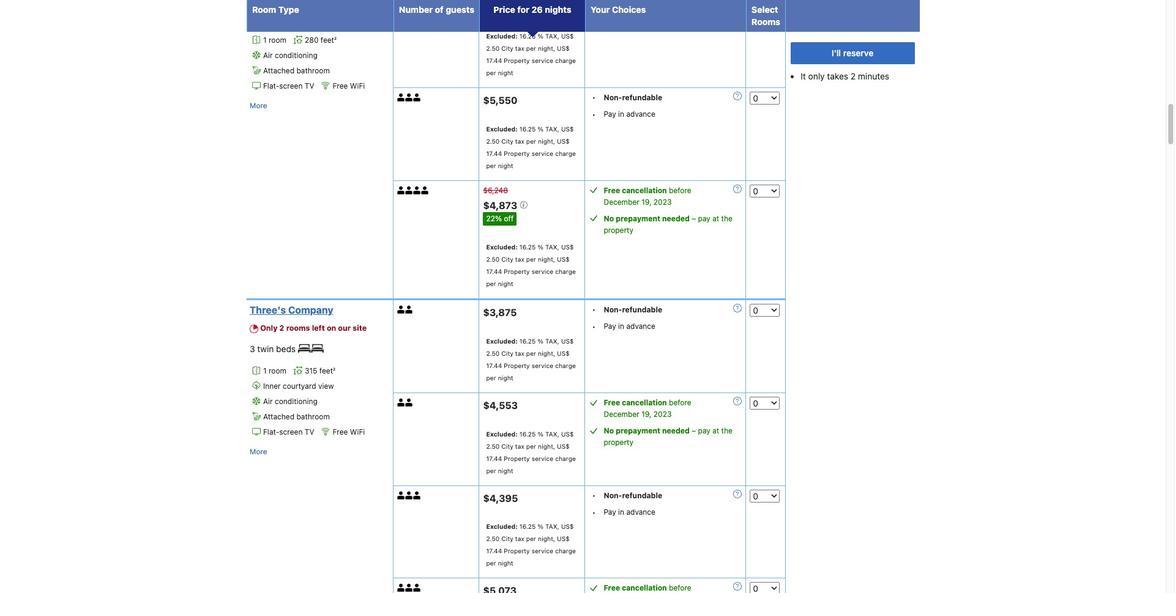 Task type: locate. For each thing, give the bounding box(es) containing it.
3 pay from the top
[[604, 508, 616, 517]]

1 pay from the top
[[604, 109, 616, 119]]

6 16.25 from the top
[[520, 524, 536, 531]]

2 vertical spatial no prepayment needed
[[604, 427, 690, 436]]

22%
[[486, 3, 502, 12], [486, 214, 502, 224]]

1 vertical spatial flat-
[[263, 428, 279, 437]]

0 vertical spatial air
[[263, 51, 273, 60]]

1 off from the top
[[504, 3, 514, 12]]

at for excluded:
[[713, 427, 719, 436]]

2 property from the top
[[604, 226, 634, 235]]

16.25
[[520, 32, 536, 40], [520, 125, 536, 133], [520, 244, 536, 251], [520, 338, 536, 345], [520, 431, 536, 438], [520, 524, 536, 531]]

non-refundable
[[604, 93, 662, 102], [604, 306, 662, 315], [604, 491, 662, 501]]

2023 for 22% off
[[654, 197, 672, 207]]

17.44
[[486, 57, 502, 64], [486, 150, 502, 157], [486, 268, 502, 276], [486, 362, 502, 370], [486, 455, 502, 463], [486, 548, 502, 555]]

minutes
[[858, 71, 890, 81]]

more
[[250, 101, 267, 110], [250, 447, 267, 457]]

4 night from the top
[[498, 375, 513, 382]]

0 vertical spatial 19,
[[642, 197, 652, 207]]

more details on meals and payment options image
[[734, 92, 742, 100], [734, 185, 742, 193], [734, 304, 742, 313], [734, 397, 742, 406], [734, 490, 742, 499]]

0 vertical spatial room
[[269, 35, 286, 45]]

2 charge from the top
[[555, 150, 576, 157]]

16.25 % tax, us$ 2.50 city tax per night, us$ 17.44 property service charge per night
[[486, 32, 576, 76], [486, 125, 576, 169], [486, 244, 576, 288], [486, 338, 576, 382], [486, 431, 576, 475], [486, 524, 576, 568]]

5 service from the top
[[532, 455, 553, 463]]

%
[[538, 32, 544, 40], [538, 125, 544, 133], [538, 244, 544, 251], [538, 338, 544, 345], [538, 431, 544, 438], [538, 524, 544, 531]]

flat-
[[263, 81, 279, 90], [263, 428, 279, 437]]

– pay at the property for excluded:
[[604, 427, 733, 447]]

tax for $5,550
[[515, 137, 524, 145]]

property for $3,875
[[504, 362, 530, 370]]

only 2 rooms left on our site
[[260, 324, 367, 333]]

only
[[808, 71, 825, 81]]

night,
[[538, 45, 555, 52], [538, 137, 555, 145], [538, 256, 555, 263], [538, 350, 555, 357], [538, 443, 555, 450], [538, 536, 555, 543]]

4
[[250, 13, 255, 23]]

feet² for 280 feet²
[[321, 35, 337, 45]]

charge
[[555, 57, 576, 64], [555, 150, 576, 157], [555, 268, 576, 276], [555, 362, 576, 370], [555, 455, 576, 463], [555, 548, 576, 555]]

6 tax from the top
[[515, 536, 524, 543]]

17.44 for $5,550
[[486, 150, 502, 157]]

1 night, from the top
[[538, 45, 555, 52]]

room for inner
[[269, 367, 286, 376]]

tax up $3,875
[[515, 256, 524, 263]]

17.44 for $4,395
[[486, 548, 502, 555]]

city down $3,875
[[502, 350, 513, 357]]

tax, for $5,550
[[545, 125, 559, 133]]

2 in from the top
[[618, 322, 624, 331]]

2 2023 from the top
[[654, 410, 672, 419]]

1 vertical spatial tv
[[305, 428, 314, 437]]

screen
[[279, 81, 303, 90], [279, 428, 303, 437]]

wifi
[[350, 81, 365, 90], [350, 428, 365, 437]]

conditioning down 280
[[275, 51, 318, 60]]

tax
[[515, 45, 524, 52], [515, 137, 524, 145], [515, 256, 524, 263], [515, 350, 524, 357], [515, 443, 524, 450], [515, 536, 524, 543]]

2 2.50 from the top
[[486, 137, 500, 145]]

0 vertical spatial no
[[604, 3, 614, 12]]

room for air
[[269, 35, 286, 45]]

air conditioning down 280
[[263, 51, 318, 60]]

the for 22% off
[[721, 214, 733, 223]]

– for excluded:
[[692, 427, 696, 436]]

1 for inner courtyard view
[[263, 367, 267, 376]]

refundable
[[622, 93, 662, 102], [622, 306, 662, 315], [622, 491, 662, 501]]

22% for first 22% off. you're getting a reduced rate because this property is offering a discount.. element
[[486, 3, 502, 12]]

night
[[498, 69, 513, 76], [498, 162, 513, 169], [498, 281, 513, 288], [498, 375, 513, 382], [498, 467, 513, 475], [498, 560, 513, 568]]

1 vertical spatial attached
[[263, 413, 294, 422]]

more details on meals and payment options image for $4,553
[[734, 397, 742, 406]]

property for $4,395
[[504, 548, 530, 555]]

1 flat- from the top
[[263, 81, 279, 90]]

0 vertical spatial flat-
[[263, 81, 279, 90]]

2 at from the top
[[713, 214, 719, 223]]

non-refundable for $5,550
[[604, 93, 662, 102]]

16.25 for $4,553
[[520, 431, 536, 438]]

2 tax, from the top
[[545, 125, 559, 133]]

free cancellation
[[604, 186, 667, 195], [604, 398, 667, 408], [604, 584, 667, 593]]

2 vertical spatial pay
[[604, 508, 616, 517]]

beds left bunk icon
[[279, 13, 299, 23]]

5 excluded: from the top
[[486, 431, 518, 438]]

the
[[721, 3, 733, 12], [721, 214, 733, 223], [721, 427, 733, 436]]

1 vertical spatial beds
[[276, 344, 296, 355]]

5 charge from the top
[[555, 455, 576, 463]]

beds right twin
[[276, 344, 296, 355]]

22% off. you're getting a reduced rate because this property is offering a discount.. element left for
[[483, 1, 517, 15]]

1 up inner
[[263, 367, 267, 376]]

needed
[[662, 3, 690, 12], [662, 214, 690, 223], [662, 427, 690, 436]]

advance
[[627, 109, 656, 119], [627, 322, 656, 331], [627, 508, 656, 517]]

tv down 280
[[305, 81, 314, 90]]

16.25 % tax, us$ 2.50 city tax per night, us$ 17.44 property service charge per night for $5,550
[[486, 125, 576, 169]]

2 cancellation from the top
[[622, 398, 667, 408]]

more details on meals and payment options image for $5,550
[[734, 92, 742, 100]]

refundable for $4,395
[[622, 491, 662, 501]]

1 1 from the top
[[263, 35, 267, 45]]

16.25 for $4,395
[[520, 524, 536, 531]]

bunk image
[[301, 14, 314, 22]]

city down $4,395
[[502, 536, 513, 543]]

excluded:
[[486, 32, 518, 40], [486, 125, 518, 133], [486, 244, 518, 251], [486, 338, 518, 345], [486, 431, 518, 438], [486, 524, 518, 531]]

free cancellation for excluded:
[[604, 398, 667, 408]]

16.25 % tax, us$ 2.50 city tax per night, us$ 17.44 property service charge per night up $3,875
[[486, 244, 576, 288]]

at
[[713, 3, 719, 12], [713, 214, 719, 223], [713, 427, 719, 436]]

needed for excluded:
[[662, 427, 690, 436]]

2 vertical spatial at
[[713, 427, 719, 436]]

19,
[[642, 197, 652, 207], [642, 410, 652, 419]]

% for $5,550
[[538, 125, 544, 133]]

property up $4,395
[[504, 455, 530, 463]]

2 vertical spatial cancellation
[[622, 584, 667, 593]]

2 flat- from the top
[[263, 428, 279, 437]]

3 service from the top
[[532, 268, 553, 276]]

free wifi down view
[[333, 428, 365, 437]]

2.50 for $3,875
[[486, 350, 500, 357]]

0 vertical spatial attached
[[263, 66, 294, 75]]

feet²
[[321, 35, 337, 45], [319, 367, 336, 376]]

2.50 up $3,875
[[486, 256, 500, 263]]

us$
[[561, 32, 574, 40], [557, 45, 570, 52], [561, 125, 574, 133], [557, 137, 570, 145], [561, 244, 574, 251], [557, 256, 570, 263], [561, 338, 574, 345], [557, 350, 570, 357], [561, 431, 574, 438], [557, 443, 570, 450], [561, 524, 574, 531], [557, 536, 570, 543]]

16.25 % tax, us$ 2.50 city tax per night, us$ 17.44 property service charge per night up $4,553
[[486, 338, 576, 382]]

2 vertical spatial non-
[[604, 491, 622, 501]]

1 bathroom from the top
[[297, 66, 330, 75]]

1 down bunk
[[263, 35, 267, 45]]

air conditioning down inner courtyard view
[[263, 397, 318, 406]]

4 more details on meals and payment options image from the top
[[734, 397, 742, 406]]

conditioning down inner courtyard view
[[275, 397, 318, 406]]

attached bathroom down inner courtyard view
[[263, 413, 330, 422]]

17.44 up $4,395
[[486, 455, 502, 463]]

excluded: down the '$5,550'
[[486, 125, 518, 133]]

december
[[604, 197, 640, 207], [604, 410, 640, 419]]

1 vertical spatial screen
[[279, 428, 303, 437]]

0 vertical spatial pay
[[604, 109, 616, 119]]

2 prepayment from the top
[[616, 214, 660, 223]]

1 horizontal spatial 2
[[851, 71, 856, 81]]

property up $4,553
[[504, 362, 530, 370]]

0 vertical spatial more link
[[250, 100, 267, 112]]

2 bathroom from the top
[[297, 413, 330, 422]]

3 advance from the top
[[627, 508, 656, 517]]

1 vertical spatial 22% off. you're getting a reduced rate because this property is offering a discount.. element
[[483, 213, 517, 226]]

16.25 % tax, us$ 2.50 city tax per night, us$ 17.44 property service charge per night up $6,248
[[486, 125, 576, 169]]

3 refundable from the top
[[622, 491, 662, 501]]

pay for $5,550
[[604, 109, 616, 119]]

1 room for air
[[263, 35, 286, 45]]

no prepayment needed
[[604, 3, 690, 12], [604, 214, 690, 223], [604, 427, 690, 436]]

pay
[[698, 3, 711, 12], [698, 214, 711, 223], [698, 427, 711, 436]]

2 needed from the top
[[662, 214, 690, 223]]

2 19, from the top
[[642, 410, 652, 419]]

feet² for 315 feet²
[[319, 367, 336, 376]]

1 vertical spatial attached bathroom
[[263, 413, 330, 422]]

– pay at the property
[[604, 3, 733, 23], [604, 214, 733, 235], [604, 427, 733, 447]]

1 vertical spatial pay in advance
[[604, 322, 656, 331]]

2 tv from the top
[[305, 428, 314, 437]]

2.50 down $4,553
[[486, 443, 500, 450]]

2 vertical spatial no
[[604, 427, 614, 436]]

22% down $4,873
[[486, 214, 502, 224]]

2 vertical spatial refundable
[[622, 491, 662, 501]]

2 non-refundable from the top
[[604, 306, 662, 315]]

attached bathroom down 280
[[263, 66, 330, 75]]

0 vertical spatial feet²
[[321, 35, 337, 45]]

0 vertical spatial 22% off. you're getting a reduced rate because this property is offering a discount.. element
[[483, 1, 517, 15]]

excluded: down $4,553
[[486, 431, 518, 438]]

at for 22% off
[[713, 214, 719, 223]]

3 excluded: from the top
[[486, 244, 518, 251]]

2 vertical spatial property
[[604, 438, 634, 447]]

0 vertical spatial conditioning
[[275, 51, 318, 60]]

0 vertical spatial – pay at the property
[[604, 3, 733, 23]]

1 vertical spatial 2023
[[654, 410, 672, 419]]

1 1 room from the top
[[263, 35, 286, 45]]

room
[[252, 4, 276, 15]]

0 vertical spatial property
[[604, 14, 634, 23]]

1 cancellation from the top
[[622, 186, 667, 195]]

tax down $4,395
[[515, 536, 524, 543]]

2 vertical spatial pay in advance
[[604, 508, 656, 517]]

2 off from the top
[[504, 214, 514, 224]]

% for $4,395
[[538, 524, 544, 531]]

3 pay from the top
[[698, 427, 711, 436]]

property down $4,395
[[504, 548, 530, 555]]

4 excluded: from the top
[[486, 338, 518, 345]]

17.44 up $6,248
[[486, 150, 502, 157]]

beds
[[279, 13, 299, 23], [276, 344, 296, 355]]

free wifi down 280 feet²
[[333, 81, 365, 90]]

1 room down the 4 bunk beds
[[263, 35, 286, 45]]

1 vertical spatial advance
[[627, 322, 656, 331]]

off
[[504, 3, 514, 12], [504, 214, 514, 224]]

attached
[[263, 66, 294, 75], [263, 413, 294, 422]]

night for $3,875
[[498, 375, 513, 382]]

1 vertical spatial refundable
[[622, 306, 662, 315]]

3 cancellation from the top
[[622, 584, 667, 593]]

property up $3,875
[[504, 268, 530, 276]]

2 no from the top
[[604, 214, 614, 223]]

22% off
[[486, 3, 514, 12], [486, 214, 514, 224]]

2 right the only
[[280, 324, 284, 333]]

3 pay in advance from the top
[[604, 508, 656, 517]]

1 vertical spatial needed
[[662, 214, 690, 223]]

0 vertical spatial off
[[504, 3, 514, 12]]

2 right takes
[[851, 71, 856, 81]]

city down the price
[[502, 45, 513, 52]]

2 16.25 from the top
[[520, 125, 536, 133]]

air
[[263, 51, 273, 60], [263, 397, 273, 406]]

1 non-refundable from the top
[[604, 93, 662, 102]]

0 vertical spatial pay in advance
[[604, 109, 656, 119]]

tax, for $3,875
[[545, 338, 559, 345]]

6 service from the top
[[532, 548, 553, 555]]

refundable for $5,550
[[622, 93, 662, 102]]

1
[[263, 35, 267, 45], [263, 367, 267, 376]]

0 vertical spatial the
[[721, 3, 733, 12]]

feet² right 280
[[321, 35, 337, 45]]

pay for $4,395
[[604, 508, 616, 517]]

3 no prepayment needed from the top
[[604, 427, 690, 436]]

before december 19, 2023
[[604, 186, 692, 207], [604, 398, 692, 419]]

1 vertical spatial air
[[263, 397, 273, 406]]

0 vertical spatial free wifi
[[333, 81, 365, 90]]

1 vertical spatial wifi
[[350, 428, 365, 437]]

cancellation
[[622, 186, 667, 195], [622, 398, 667, 408], [622, 584, 667, 593]]

1 vertical spatial before
[[669, 398, 692, 408]]

17.44 down $4,395
[[486, 548, 502, 555]]

room up inner
[[269, 367, 286, 376]]

0 vertical spatial 1 room
[[263, 35, 286, 45]]

0 vertical spatial no prepayment needed
[[604, 3, 690, 12]]

2 night, from the top
[[538, 137, 555, 145]]

it only takes 2 minutes
[[801, 71, 890, 81]]

non- for $4,395
[[604, 491, 622, 501]]

0 vertical spatial 22%
[[486, 3, 502, 12]]

prepayment for excluded:
[[616, 427, 660, 436]]

air down inner
[[263, 397, 273, 406]]

6 night from the top
[[498, 560, 513, 568]]

takes
[[827, 71, 848, 81]]

room
[[269, 35, 286, 45], [269, 367, 286, 376]]

2.50 down $4,395
[[486, 536, 500, 543]]

tax down $3,875
[[515, 350, 524, 357]]

2023
[[654, 197, 672, 207], [654, 410, 672, 419]]

1 more details on meals and payment options image from the top
[[734, 92, 742, 100]]

air conditioning
[[263, 51, 318, 60], [263, 397, 318, 406]]

1 vertical spatial – pay at the property
[[604, 214, 733, 235]]

1 vertical spatial 2
[[280, 324, 284, 333]]

17.44 up $4,553
[[486, 362, 502, 370]]

in for $4,395
[[618, 508, 624, 517]]

0 vertical spatial advance
[[627, 109, 656, 119]]

1 vertical spatial pay
[[698, 214, 711, 223]]

flat-screen tv down 280
[[263, 81, 314, 90]]

2 vertical spatial free cancellation
[[604, 584, 667, 593]]

0 vertical spatial tv
[[305, 81, 314, 90]]

•
[[592, 93, 596, 102], [592, 110, 596, 119], [592, 306, 596, 315], [592, 323, 596, 332], [592, 491, 596, 500], [592, 508, 596, 518]]

tv
[[305, 81, 314, 90], [305, 428, 314, 437]]

excluded: down $3,875
[[486, 338, 518, 345]]

off down $4,873
[[504, 214, 514, 224]]

0 vertical spatial more
[[250, 101, 267, 110]]

0 vertical spatial 22% off
[[486, 3, 514, 12]]

0 horizontal spatial 2
[[280, 324, 284, 333]]

1 attached from the top
[[263, 66, 294, 75]]

16.25 % tax, us$ 2.50 city tax per night, us$ 17.44 property service charge per night up $4,395
[[486, 431, 576, 475]]

2.50 down the '$5,550'
[[486, 137, 500, 145]]

night for $5,550
[[498, 162, 513, 169]]

2 more link from the top
[[250, 446, 267, 458]]

property for excluded:
[[604, 438, 634, 447]]

1 vertical spatial 19,
[[642, 410, 652, 419]]

1 vertical spatial bathroom
[[297, 413, 330, 422]]

1 vertical spatial conditioning
[[275, 397, 318, 406]]

before for excluded:
[[669, 398, 692, 408]]

1 vertical spatial more
[[250, 447, 267, 457]]

1 vertical spatial prepayment
[[616, 214, 660, 223]]

2.50 for $5,550
[[486, 137, 500, 145]]

2 the from the top
[[721, 214, 733, 223]]

night for $4,553
[[498, 467, 513, 475]]

0 vertical spatial needed
[[662, 3, 690, 12]]

1 refundable from the top
[[622, 93, 662, 102]]

city down the '$5,550'
[[502, 137, 513, 145]]

2 more from the top
[[250, 447, 267, 457]]

4 property from the top
[[504, 362, 530, 370]]

bathroom down 280
[[297, 66, 330, 75]]

1 vertical spatial pay
[[604, 322, 616, 331]]

attached down inner
[[263, 413, 294, 422]]

bathroom
[[297, 66, 330, 75], [297, 413, 330, 422]]

1 2023 from the top
[[654, 197, 672, 207]]

2 1 room from the top
[[263, 367, 286, 376]]

2
[[851, 71, 856, 81], [280, 324, 284, 333]]

city for $3,875
[[502, 350, 513, 357]]

1 vertical spatial –
[[692, 214, 696, 223]]

occupancy image
[[405, 186, 413, 194], [397, 306, 405, 314], [397, 399, 405, 407], [413, 492, 421, 500], [397, 585, 405, 593], [405, 585, 413, 593]]

1 vertical spatial property
[[604, 226, 634, 235]]

1 vertical spatial 22% off
[[486, 214, 514, 224]]

1 vertical spatial non-refundable
[[604, 306, 662, 315]]

2 no prepayment needed from the top
[[604, 214, 690, 223]]

2 vertical spatial non-refundable
[[604, 491, 662, 501]]

1 vertical spatial off
[[504, 214, 514, 224]]

property
[[504, 57, 530, 64], [504, 150, 530, 157], [504, 268, 530, 276], [504, 362, 530, 370], [504, 455, 530, 463], [504, 548, 530, 555]]

2 vertical spatial pay
[[698, 427, 711, 436]]

feet² up view
[[319, 367, 336, 376]]

1 before december 19, 2023 from the top
[[604, 186, 692, 207]]

1 vertical spatial 1
[[263, 367, 267, 376]]

1 vertical spatial flat-screen tv
[[263, 428, 314, 437]]

1 vertical spatial cancellation
[[622, 398, 667, 408]]

property up $6,248
[[504, 150, 530, 157]]

22% off for first 22% off. you're getting a reduced rate because this property is offering a discount.. element
[[486, 3, 514, 12]]

free
[[333, 81, 348, 90], [604, 186, 620, 195], [604, 398, 620, 408], [333, 428, 348, 437], [604, 584, 620, 593]]

2 night from the top
[[498, 162, 513, 169]]

bathroom down view
[[297, 413, 330, 422]]

excluded: down $4,395
[[486, 524, 518, 531]]

december for 22% off
[[604, 197, 640, 207]]

1 vertical spatial 22%
[[486, 214, 502, 224]]

17.44 up $3,875
[[486, 268, 502, 276]]

0 vertical spatial wifi
[[350, 81, 365, 90]]

0 vertical spatial beds
[[279, 13, 299, 23]]

flat-screen tv down inner courtyard view
[[263, 428, 314, 437]]

select rooms
[[752, 4, 780, 27]]

tax down for
[[515, 45, 524, 52]]

2 – from the top
[[692, 214, 696, 223]]

excluded: down the price
[[486, 32, 518, 40]]

1 vertical spatial air conditioning
[[263, 397, 318, 406]]

2 vertical spatial advance
[[627, 508, 656, 517]]

1 charge from the top
[[555, 57, 576, 64]]

before
[[669, 186, 692, 195], [669, 398, 692, 408], [604, 584, 692, 594]]

tv down courtyard
[[305, 428, 314, 437]]

occupancy image
[[397, 94, 405, 102], [405, 94, 413, 102], [413, 94, 421, 102], [397, 186, 405, 194], [413, 186, 421, 194], [421, 186, 429, 194], [405, 306, 413, 314], [405, 399, 413, 407], [397, 492, 405, 500], [405, 492, 413, 500], [413, 585, 421, 593]]

1 room up inner
[[263, 367, 286, 376]]

4 tax from the top
[[515, 350, 524, 357]]

2 vertical spatial before
[[604, 584, 692, 594]]

3 – pay at the property from the top
[[604, 427, 733, 447]]

3
[[250, 344, 255, 355]]

1 vertical spatial 1 room
[[263, 367, 286, 376]]

22% off left for
[[486, 3, 514, 12]]

2 vertical spatial –
[[692, 427, 696, 436]]

– pay at the property for 22% off
[[604, 214, 733, 235]]

excluded: down $4,873
[[486, 244, 518, 251]]

16.25 % tax, us$ 2.50 city tax per night, us$ 17.44 property service charge per night down "price for 26 nights"
[[486, 32, 576, 76]]

service for $3,875
[[532, 362, 553, 370]]

air down bunk
[[263, 51, 273, 60]]

0 vertical spatial 2
[[851, 71, 856, 81]]

3 prepayment from the top
[[616, 427, 660, 436]]

flat-screen tv
[[263, 81, 314, 90], [263, 428, 314, 437]]

room down the 4 bunk beds
[[269, 35, 286, 45]]

1 room
[[263, 35, 286, 45], [263, 367, 286, 376]]

3 non- from the top
[[604, 491, 622, 501]]

property up the '$5,550'
[[504, 57, 530, 64]]

1 vertical spatial in
[[618, 322, 624, 331]]

19, for 22% off
[[642, 197, 652, 207]]

6 charge from the top
[[555, 548, 576, 555]]

22% left for
[[486, 3, 502, 12]]

no prepayment needed for excluded:
[[604, 427, 690, 436]]

city down $4,553
[[502, 443, 513, 450]]

twin
[[257, 344, 274, 355]]

0 vertical spatial attached bathroom
[[263, 66, 330, 75]]

tax for $4,395
[[515, 536, 524, 543]]

2.50 down the price
[[486, 45, 500, 52]]

2 pay from the top
[[698, 214, 711, 223]]

6 property from the top
[[504, 548, 530, 555]]

no prepayment needed for 22% off
[[604, 214, 690, 223]]

1 vertical spatial more link
[[250, 446, 267, 458]]

6 16.25 % tax, us$ 2.50 city tax per night, us$ 17.44 property service charge per night from the top
[[486, 524, 576, 568]]

1 vertical spatial before december 19, 2023
[[604, 398, 692, 419]]

property
[[604, 14, 634, 23], [604, 226, 634, 235], [604, 438, 634, 447]]

in
[[618, 109, 624, 119], [618, 322, 624, 331], [618, 508, 624, 517]]

280 feet²
[[305, 35, 337, 45]]

0 vertical spatial pay
[[698, 3, 711, 12]]

% for $3,875
[[538, 338, 544, 345]]

2 vertical spatial – pay at the property
[[604, 427, 733, 447]]

property for 22% off
[[604, 226, 634, 235]]

city
[[502, 45, 513, 52], [502, 137, 513, 145], [502, 256, 513, 263], [502, 350, 513, 357], [502, 443, 513, 450], [502, 536, 513, 543]]

2 vertical spatial the
[[721, 427, 733, 436]]

2 vertical spatial needed
[[662, 427, 690, 436]]

1 17.44 from the top
[[486, 57, 502, 64]]

1 vertical spatial feet²
[[319, 367, 336, 376]]

0 vertical spatial refundable
[[622, 93, 662, 102]]

city up $3,875
[[502, 256, 513, 263]]

1 room from the top
[[269, 35, 286, 45]]

attached bathroom
[[263, 66, 330, 75], [263, 413, 330, 422]]

6 night, from the top
[[538, 536, 555, 543]]

0 vertical spatial flat-screen tv
[[263, 81, 314, 90]]

number
[[399, 4, 433, 15]]

17.44 up the '$5,550'
[[486, 57, 502, 64]]

night, for $4,553
[[538, 443, 555, 450]]

three's company
[[250, 305, 333, 316]]

0 vertical spatial bathroom
[[297, 66, 330, 75]]

1 vertical spatial free wifi
[[333, 428, 365, 437]]

1 vertical spatial at
[[713, 214, 719, 223]]

room type
[[252, 4, 299, 15]]

6 tax, from the top
[[545, 524, 559, 531]]

inner courtyard view
[[263, 382, 334, 391]]

tax down the '$5,550'
[[515, 137, 524, 145]]

22% off. you're getting a reduced rate because this property is offering a discount.. element
[[483, 1, 517, 15], [483, 213, 517, 226]]

tax,
[[545, 32, 559, 40], [545, 125, 559, 133], [545, 244, 559, 251], [545, 338, 559, 345], [545, 431, 559, 438], [545, 524, 559, 531]]

three's company link
[[250, 304, 386, 317]]

22% off down $4,873
[[486, 214, 514, 224]]

no for excluded:
[[604, 427, 614, 436]]

0 vertical spatial free cancellation
[[604, 186, 667, 195]]

no for 22% off
[[604, 214, 614, 223]]

2.50 down $3,875
[[486, 350, 500, 357]]

inner
[[263, 382, 281, 391]]

5 tax from the top
[[515, 443, 524, 450]]

1 vertical spatial non-
[[604, 306, 622, 315]]

22% off. you're getting a reduced rate because this property is offering a discount.. element down $4,873
[[483, 213, 517, 226]]

0 vertical spatial december
[[604, 197, 640, 207]]

4 17.44 from the top
[[486, 362, 502, 370]]

1 wifi from the top
[[350, 81, 365, 90]]

only
[[260, 324, 278, 333]]

0 vertical spatial non-
[[604, 93, 622, 102]]

16.25 % tax, us$ 2.50 city tax per night, us$ 17.44 property service charge per night down $4,395
[[486, 524, 576, 568]]

tax down $4,553
[[515, 443, 524, 450]]

pay in advance for $4,395
[[604, 508, 656, 517]]

0 vertical spatial before
[[669, 186, 692, 195]]

no
[[604, 3, 614, 12], [604, 214, 614, 223], [604, 427, 614, 436]]

2.50
[[486, 45, 500, 52], [486, 137, 500, 145], [486, 256, 500, 263], [486, 350, 500, 357], [486, 443, 500, 450], [486, 536, 500, 543]]

attached down the 4 bunk beds
[[263, 66, 294, 75]]

2.50 for $4,395
[[486, 536, 500, 543]]

off left for
[[504, 3, 514, 12]]

1 vertical spatial free cancellation
[[604, 398, 667, 408]]

1 night from the top
[[498, 69, 513, 76]]

2 22% off from the top
[[486, 214, 514, 224]]

pay in advance
[[604, 109, 656, 119], [604, 322, 656, 331], [604, 508, 656, 517]]

your
[[591, 4, 610, 15]]

for
[[517, 4, 530, 15]]

$6,248
[[483, 186, 508, 195]]



Task type: describe. For each thing, give the bounding box(es) containing it.
5 • from the top
[[592, 491, 596, 500]]

advance for $5,550
[[627, 109, 656, 119]]

bunk
[[257, 13, 277, 23]]

advance for $4,395
[[627, 508, 656, 517]]

1 16.25 from the top
[[520, 32, 536, 40]]

1 flat-screen tv from the top
[[263, 81, 314, 90]]

property for $5,550
[[504, 150, 530, 157]]

3 free cancellation from the top
[[604, 584, 667, 593]]

i'll reserve
[[832, 48, 874, 58]]

prepayment for 22% off
[[616, 214, 660, 223]]

3 tax, from the top
[[545, 244, 559, 251]]

3 property from the top
[[504, 268, 530, 276]]

1 for air conditioning
[[263, 35, 267, 45]]

2 wifi from the top
[[350, 428, 365, 437]]

3 night from the top
[[498, 281, 513, 288]]

city for $4,553
[[502, 443, 513, 450]]

beds for bunk
[[279, 13, 299, 23]]

number of guests
[[399, 4, 474, 15]]

excluded: for $5,550
[[486, 125, 518, 133]]

1 at from the top
[[713, 3, 719, 12]]

your choices
[[591, 4, 646, 15]]

1 city from the top
[[502, 45, 513, 52]]

16.25 % tax, us$ 2.50 city tax per night, us$ 17.44 property service charge per night for $4,395
[[486, 524, 576, 568]]

2 conditioning from the top
[[275, 397, 318, 406]]

site
[[353, 324, 367, 333]]

cancellation for 22% off
[[622, 186, 667, 195]]

3 charge from the top
[[555, 268, 576, 276]]

charge for $4,553
[[555, 455, 576, 463]]

19, for excluded:
[[642, 410, 652, 419]]

charge for $4,395
[[555, 548, 576, 555]]

315
[[305, 367, 317, 376]]

on
[[327, 324, 336, 333]]

more for attached bathroom
[[250, 447, 267, 457]]

our
[[338, 324, 351, 333]]

beds for twin
[[276, 344, 296, 355]]

needed for 22% off
[[662, 214, 690, 223]]

nights
[[545, 4, 572, 15]]

three's
[[250, 305, 286, 316]]

$4,873
[[483, 200, 520, 211]]

2 non- from the top
[[604, 306, 622, 315]]

non- for $5,550
[[604, 93, 622, 102]]

more details on meals and payment options image for $4,395
[[734, 490, 742, 499]]

2 advance from the top
[[627, 322, 656, 331]]

tax for $3,875
[[515, 350, 524, 357]]

1 screen from the top
[[279, 81, 303, 90]]

315 feet²
[[305, 367, 336, 376]]

1 2.50 from the top
[[486, 45, 500, 52]]

2 screen from the top
[[279, 428, 303, 437]]

company
[[288, 305, 333, 316]]

2 pay from the top
[[604, 322, 616, 331]]

1 % from the top
[[538, 32, 544, 40]]

2.50 for $4,553
[[486, 443, 500, 450]]

1 air conditioning from the top
[[263, 51, 318, 60]]

property for $4,553
[[504, 455, 530, 463]]

rooms
[[286, 324, 310, 333]]

17.44 for $4,553
[[486, 455, 502, 463]]

% for $4,553
[[538, 431, 544, 438]]

non-refundable for $4,395
[[604, 491, 662, 501]]

$5,550
[[483, 95, 518, 106]]

service for $5,550
[[532, 150, 553, 157]]

2 air conditioning from the top
[[263, 397, 318, 406]]

excluded: for $4,553
[[486, 431, 518, 438]]

1 prepayment from the top
[[616, 3, 660, 12]]

4 • from the top
[[592, 323, 596, 332]]

more details on meals and payment options image
[[734, 583, 742, 592]]

tax, for $4,553
[[545, 431, 559, 438]]

1 tax, from the top
[[545, 32, 559, 40]]

left
[[312, 324, 325, 333]]

view
[[318, 382, 334, 391]]

2 air from the top
[[263, 397, 273, 406]]

2 flat-screen tv from the top
[[263, 428, 314, 437]]

select
[[752, 4, 778, 15]]

2 • from the top
[[592, 110, 596, 119]]

pay for excluded:
[[698, 427, 711, 436]]

6 • from the top
[[592, 508, 596, 518]]

3 % from the top
[[538, 244, 544, 251]]

$4,395
[[483, 493, 518, 504]]

16.25 for $3,875
[[520, 338, 536, 345]]

3 16.25 % tax, us$ 2.50 city tax per night, us$ 17.44 property service charge per night from the top
[[486, 244, 576, 288]]

280
[[305, 35, 319, 45]]

1 excluded: from the top
[[486, 32, 518, 40]]

tax, for $4,395
[[545, 524, 559, 531]]

3 more details on meals and payment options image from the top
[[734, 304, 742, 313]]

pay in advance for $5,550
[[604, 109, 656, 119]]

type
[[278, 4, 299, 15]]

1 pay from the top
[[698, 3, 711, 12]]

city for $4,395
[[502, 536, 513, 543]]

17.44 for $3,875
[[486, 362, 502, 370]]

1 tax from the top
[[515, 45, 524, 52]]

price for 26 nights
[[494, 4, 572, 15]]

16.25 % tax, us$ 2.50 city tax per night, us$ 17.44 property service charge per night for $3,875
[[486, 338, 576, 382]]

26
[[532, 4, 543, 15]]

before december 19, 2023 for 22% off
[[604, 186, 692, 207]]

$4,553
[[483, 400, 518, 411]]

it
[[801, 71, 806, 81]]

more link for attached bathroom
[[250, 446, 267, 458]]

1 • from the top
[[592, 93, 596, 102]]

3 16.25 from the top
[[520, 244, 536, 251]]

night, for $5,550
[[538, 137, 555, 145]]

of
[[435, 4, 444, 15]]

the for excluded:
[[721, 427, 733, 436]]

excluded: for $3,875
[[486, 338, 518, 345]]

2 22% off. you're getting a reduced rate because this property is offering a discount.. element from the top
[[483, 213, 517, 226]]

i'll reserve button
[[791, 42, 915, 64]]

3 night, from the top
[[538, 256, 555, 263]]

3 2.50 from the top
[[486, 256, 500, 263]]

16.25 for $5,550
[[520, 125, 536, 133]]

22% for second 22% off. you're getting a reduced rate because this property is offering a discount.. element from the top of the page
[[486, 214, 502, 224]]

16.25 % tax, us$ 2.50 city tax per night, us$ 17.44 property service charge per night for $4,553
[[486, 431, 576, 475]]

1 conditioning from the top
[[275, 51, 318, 60]]

more for flat-screen tv
[[250, 101, 267, 110]]

1 air from the top
[[263, 51, 273, 60]]

3 city from the top
[[502, 256, 513, 263]]

3 twin beds
[[250, 344, 298, 355]]

2 attached bathroom from the top
[[263, 413, 330, 422]]

1 22% off. you're getting a reduced rate because this property is offering a discount.. element from the top
[[483, 1, 517, 15]]

night for $4,395
[[498, 560, 513, 568]]

1 – from the top
[[692, 3, 696, 12]]

charge for $3,875
[[555, 362, 576, 370]]

service for $4,395
[[532, 548, 553, 555]]

1 room for inner
[[263, 367, 286, 376]]

1 no from the top
[[604, 3, 614, 12]]

service for $4,553
[[532, 455, 553, 463]]

1 free wifi from the top
[[333, 81, 365, 90]]

2 free wifi from the top
[[333, 428, 365, 437]]

courtyard
[[283, 382, 316, 391]]

3 17.44 from the top
[[486, 268, 502, 276]]

2 more details on meals and payment options image from the top
[[734, 185, 742, 193]]

guests
[[446, 4, 474, 15]]

1 attached bathroom from the top
[[263, 66, 330, 75]]

1 16.25 % tax, us$ 2.50 city tax per night, us$ 17.44 property service charge per night from the top
[[486, 32, 576, 76]]

3 • from the top
[[592, 306, 596, 315]]

4 bunk beds
[[250, 13, 301, 23]]

price
[[494, 4, 515, 15]]

choices
[[612, 4, 646, 15]]

1 service from the top
[[532, 57, 553, 64]]

cancellation for excluded:
[[622, 398, 667, 408]]

2 refundable from the top
[[622, 306, 662, 315]]

2 pay in advance from the top
[[604, 322, 656, 331]]

1 property from the top
[[604, 14, 634, 23]]

off for second 22% off. you're getting a reduced rate because this property is offering a discount.. element from the top of the page
[[504, 214, 514, 224]]

december for excluded:
[[604, 410, 640, 419]]

1 needed from the top
[[662, 3, 690, 12]]

1 – pay at the property from the top
[[604, 3, 733, 23]]

1 the from the top
[[721, 3, 733, 12]]

more link for flat-screen tv
[[250, 100, 267, 112]]

3 tax from the top
[[515, 256, 524, 263]]

tax for $4,553
[[515, 443, 524, 450]]

2 attached from the top
[[263, 413, 294, 422]]

– for 22% off
[[692, 214, 696, 223]]

1 no prepayment needed from the top
[[604, 3, 690, 12]]

1 tv from the top
[[305, 81, 314, 90]]

1 property from the top
[[504, 57, 530, 64]]

$3,875
[[483, 307, 517, 318]]

city for $5,550
[[502, 137, 513, 145]]

before for 22% off
[[669, 186, 692, 195]]

free cancellation for 22% off
[[604, 186, 667, 195]]

night, for $4,395
[[538, 536, 555, 543]]

rooms
[[752, 17, 780, 27]]

pay for 22% off
[[698, 214, 711, 223]]



Task type: vqa. For each thing, say whether or not it's contained in the screenshot.
the Pay in advance
yes



